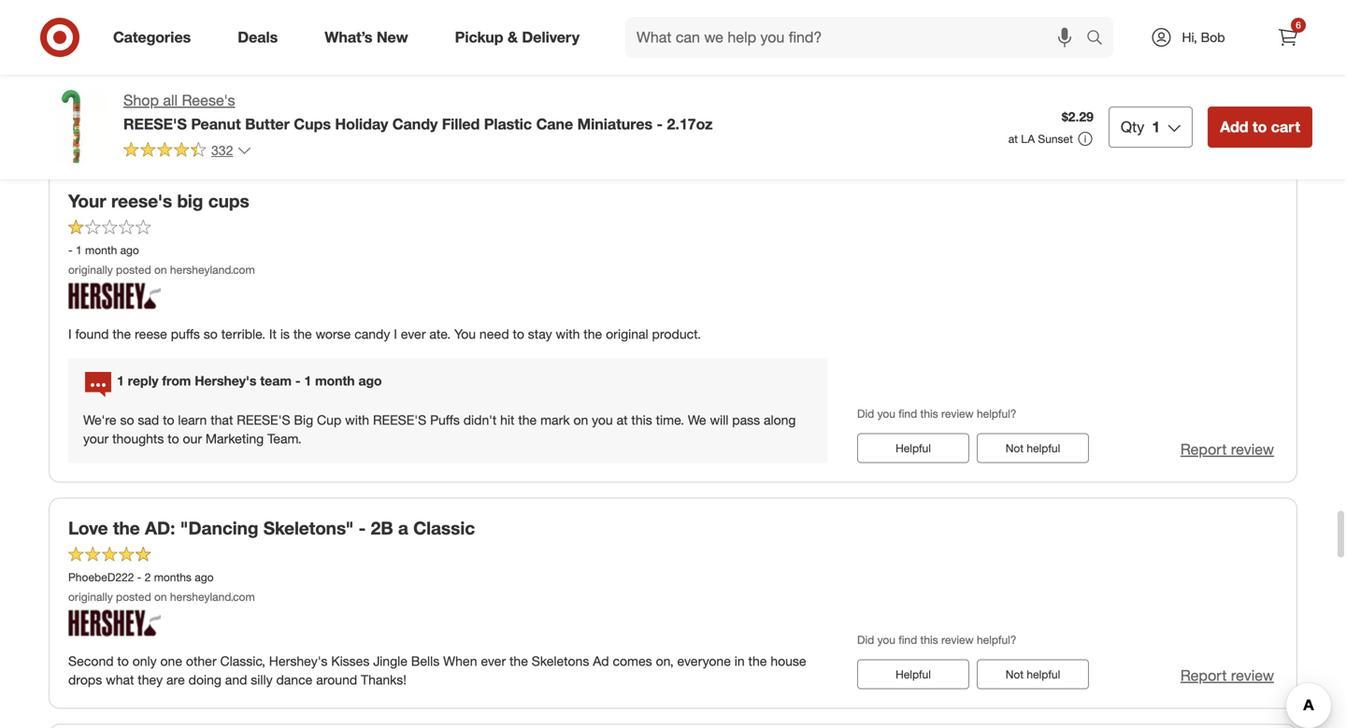 Task type: vqa. For each thing, say whether or not it's contained in the screenshot.
the top On
yes



Task type: locate. For each thing, give the bounding box(es) containing it.
2 vertical spatial report review
[[1181, 666, 1274, 685]]

the left reese
[[112, 326, 131, 342]]

0 vertical spatial posted
[[116, 263, 151, 277]]

sad
[[138, 412, 159, 428]]

did
[[1025, 80, 1042, 94], [857, 407, 874, 421], [857, 633, 874, 647]]

butter
[[245, 115, 290, 133]]

1 helpful from the top
[[896, 441, 931, 455]]

1 vertical spatial report review
[[1181, 440, 1274, 458]]

the right in
[[748, 653, 767, 669]]

1 vertical spatial helpful
[[1027, 441, 1060, 455]]

helpful
[[1027, 114, 1060, 128], [1027, 441, 1060, 455], [1027, 667, 1060, 681]]

2 report from the top
[[1181, 440, 1227, 458]]

not
[[1006, 114, 1024, 128], [1006, 441, 1024, 455], [1006, 667, 1024, 681]]

out inside quality out of 5
[[1044, 38, 1063, 55]]

did you find this review helpful? for your reese's big cups
[[857, 407, 1017, 421]]

that left get
[[243, 71, 266, 88]]

month up cup
[[315, 373, 355, 389]]

need
[[480, 326, 509, 342]]

of for quality
[[1067, 38, 1078, 55]]

image of reese's peanut butter cups holiday candy filled plastic cane miniatures - 2.17oz image
[[34, 90, 108, 165]]

on inside we're so sad to learn that reese's big cup with reese's puffs didn't hit the mark on you at this time. we will pass along your thoughts to our marketing team.
[[574, 412, 588, 428]]

to inside button
[[1253, 118, 1267, 136]]

reese's down the shop on the top left of the page
[[123, 115, 187, 133]]

What can we help you find? suggestions appear below search field
[[626, 17, 1091, 58]]

second to only one other classic, hershey's kisses jingle bells when ever the skeletons ad comes on, everyone in the house drops what they are doing and silly dance around thanks!
[[68, 653, 807, 688]]

1 guest found this review helpful. did you?
[[857, 80, 1070, 94]]

1 vertical spatial originally
[[68, 590, 113, 604]]

what's
[[325, 28, 373, 46]]

i left reese
[[68, 326, 72, 342]]

reese's inside shop all reese's reese's peanut butter cups holiday candy filled plastic cane miniatures - 2.17oz
[[123, 115, 187, 133]]

on up reese
[[154, 263, 167, 277]]

to right 'add'
[[1253, 118, 1267, 136]]

at left time.
[[617, 412, 628, 428]]

3 report review from the top
[[1181, 666, 1274, 685]]

0 vertical spatial helpful?
[[977, 407, 1017, 421]]

marketing
[[206, 430, 264, 447]]

1 vertical spatial did you find this review helpful?
[[857, 633, 1017, 647]]

2 of from the left
[[1207, 38, 1218, 55]]

find for your reese's big cups
[[899, 407, 917, 421]]

helpful button
[[857, 433, 970, 463], [857, 659, 970, 689]]

1 horizontal spatial is
[[280, 326, 290, 342]]

ago down the 'reese's'
[[120, 243, 139, 257]]

a right 2b
[[398, 517, 408, 539]]

did you find this review helpful?
[[857, 407, 1017, 421], [857, 633, 1017, 647]]

1 vertical spatial hersheyland.com
[[170, 590, 255, 604]]

on for love the ad: "dancing skeletons" - 2b a classic
[[154, 590, 167, 604]]

3 not helpful from the top
[[1006, 667, 1060, 681]]

0 horizontal spatial that
[[211, 412, 233, 428]]

report review button for your reese's big cups
[[1181, 439, 1274, 460]]

ad:
[[145, 517, 175, 539]]

did for love the ad: "dancing skeletons" - 2b a classic
[[857, 633, 874, 647]]

0 horizontal spatial out
[[1044, 38, 1063, 55]]

i right the candy
[[394, 326, 397, 342]]

2 helpful from the top
[[1027, 441, 1060, 455]]

0 vertical spatial helpful
[[1027, 114, 1060, 128]]

1 vertical spatial helpful button
[[857, 659, 970, 689]]

of down the value
[[1207, 38, 1218, 55]]

with right stay
[[556, 326, 580, 342]]

your
[[83, 430, 109, 447]]

0 vertical spatial report review
[[1181, 113, 1274, 131]]

it
[[269, 326, 277, 342]]

0 vertical spatial at
[[1009, 132, 1018, 146]]

0 vertical spatial helpful button
[[857, 433, 970, 463]]

0 horizontal spatial with
[[345, 412, 369, 428]]

the right hit
[[518, 412, 537, 428]]

0 horizontal spatial so
[[120, 412, 134, 428]]

hersheyland.com for cups
[[170, 263, 255, 277]]

2 posted from the top
[[116, 590, 151, 604]]

2 vertical spatial did
[[857, 633, 874, 647]]

2 vertical spatial not
[[1006, 667, 1024, 681]]

1 of from the left
[[1067, 38, 1078, 55]]

is right it
[[280, 326, 290, 342]]

on for your reese's big cups
[[154, 263, 167, 277]]

miniatures
[[577, 115, 653, 133]]

-
[[657, 115, 663, 133], [68, 243, 73, 257], [295, 373, 301, 389], [359, 517, 366, 539], [137, 570, 142, 584]]

cane
[[536, 115, 573, 133]]

the left original
[[584, 326, 602, 342]]

1 helpful button from the top
[[857, 433, 970, 463]]

2 vertical spatial not helpful button
[[977, 659, 1089, 689]]

2 originally from the top
[[68, 590, 113, 604]]

hersheyland.com up puffs
[[170, 263, 255, 277]]

0 vertical spatial find
[[899, 407, 917, 421]]

2 not helpful from the top
[[1006, 441, 1060, 455]]

pickup & delivery
[[455, 28, 580, 46]]

so left sad
[[120, 412, 134, 428]]

5 inside value out of 5
[[1222, 38, 1229, 55]]

ever left ate.
[[401, 326, 426, 342]]

hersheyland.com down months
[[170, 590, 255, 604]]

5 right hi,
[[1222, 38, 1229, 55]]

team.
[[267, 430, 302, 447]]

originally down - 1 month ago at top left
[[68, 263, 113, 277]]

on down months
[[154, 590, 167, 604]]

report
[[1181, 113, 1227, 131], [1181, 440, 1227, 458], [1181, 666, 1227, 685]]

1 vertical spatial helpful
[[896, 667, 931, 681]]

value out of 5
[[1185, 20, 1229, 55]]

1 vertical spatial so
[[120, 412, 134, 428]]

hershey's right from
[[195, 373, 257, 389]]

i left get
[[269, 71, 273, 88]]

0 vertical spatial that
[[243, 71, 266, 88]]

classic,
[[220, 653, 265, 669]]

5 inside quality out of 5
[[1082, 38, 1089, 55]]

0 horizontal spatial hershey's
[[195, 373, 257, 389]]

hershey's inside second to only one other classic, hershey's kisses jingle bells when ever the skeletons ad comes on, everyone in the house drops what they are doing and silly dance around thanks!
[[269, 653, 328, 669]]

3 helpful from the top
[[1027, 667, 1060, 681]]

delivery
[[522, 28, 580, 46]]

1 vertical spatial not helpful button
[[977, 433, 1089, 463]]

at left 'la'
[[1009, 132, 1018, 146]]

0 horizontal spatial i
[[68, 326, 72, 342]]

2 5 from the left
[[1222, 38, 1229, 55]]

1 horizontal spatial of
[[1207, 38, 1218, 55]]

guest
[[867, 80, 895, 94]]

0 horizontal spatial of
[[1067, 38, 1078, 55]]

2 helpful? from the top
[[977, 633, 1017, 647]]

terrible.
[[221, 326, 266, 342]]

1 helpful? from the top
[[977, 407, 1017, 421]]

your reese's big cups
[[68, 190, 249, 212]]

3 not from the top
[[1006, 667, 1024, 681]]

find for love the ad: "dancing skeletons" - 2b a classic
[[899, 633, 917, 647]]

only
[[132, 653, 157, 669]]

3 report from the top
[[1181, 666, 1227, 685]]

1 vertical spatial find
[[899, 633, 917, 647]]

1 report review from the top
[[1181, 113, 1274, 131]]

2 vertical spatial report
[[1181, 666, 1227, 685]]

0 horizontal spatial reese's
[[123, 115, 187, 133]]

1 left guest
[[857, 80, 864, 94]]

2 originally posted on hersheyland.com from the top
[[68, 590, 255, 604]]

1 vertical spatial with
[[345, 412, 369, 428]]

1 hersheyland.com from the top
[[170, 263, 255, 277]]

2 find from the top
[[899, 633, 917, 647]]

22 days ago , verified purchaser
[[100, 40, 258, 54]]

1 vertical spatial a
[[398, 517, 408, 539]]

ever right when on the left bottom of the page
[[481, 653, 506, 669]]

0 vertical spatial did you find this review helpful?
[[857, 407, 1017, 421]]

originally for your
[[68, 263, 113, 277]]

1 right team
[[304, 373, 312, 389]]

at
[[1009, 132, 1018, 146], [617, 412, 628, 428]]

helpful? for love the ad: "dancing skeletons" - 2b a classic
[[977, 633, 1017, 647]]

1 vertical spatial at
[[617, 412, 628, 428]]

$2.29
[[1062, 109, 1094, 125]]

1 did you find this review helpful? from the top
[[857, 407, 1017, 421]]

did you find this review helpful? for love the ad: "dancing skeletons" - 2b a classic
[[857, 633, 1017, 647]]

1 vertical spatial hershey's
[[269, 653, 328, 669]]

0 horizontal spatial 5
[[1082, 38, 1089, 55]]

time.
[[656, 412, 684, 428]]

of
[[1067, 38, 1078, 55], [1207, 38, 1218, 55]]

out
[[1044, 38, 1063, 55], [1185, 38, 1204, 55]]

found left reese
[[75, 326, 109, 342]]

days
[[115, 40, 139, 54]]

1 horizontal spatial out
[[1185, 38, 1204, 55]]

2 not from the top
[[1006, 441, 1024, 455]]

a left cute
[[109, 71, 116, 88]]

to right sad
[[163, 412, 174, 428]]

- inside shop all reese's reese's peanut butter cups holiday candy filled plastic cane miniatures - 2.17oz
[[657, 115, 663, 133]]

0 vertical spatial not helpful button
[[977, 106, 1089, 136]]

on right mark
[[574, 412, 588, 428]]

0 vertical spatial with
[[556, 326, 580, 342]]

1 report review button from the top
[[1181, 111, 1274, 133]]

originally for love
[[68, 590, 113, 604]]

report review button
[[1181, 111, 1274, 133], [1181, 439, 1274, 460], [1181, 665, 1274, 686]]

1 horizontal spatial i
[[269, 71, 273, 88]]

helpful
[[896, 441, 931, 455], [896, 667, 931, 681]]

drops
[[68, 672, 102, 688]]

- left 2.17oz
[[657, 115, 663, 133]]

not for love the ad: "dancing skeletons" - 2b a classic
[[1006, 667, 1024, 681]]

0 vertical spatial on
[[154, 263, 167, 277]]

332 link
[[123, 141, 252, 163]]

that up marketing in the bottom left of the page
[[211, 412, 233, 428]]

0 vertical spatial hersheyland.com
[[170, 263, 255, 277]]

love
[[68, 517, 108, 539]]

posted down phoebed222 - 2 months ago at the bottom left
[[116, 590, 151, 604]]

so inside we're so sad to learn that reese's big cup with reese's puffs didn't hit the mark on you at this time. we will pass along your thoughts to our marketing team.
[[120, 412, 134, 428]]

0 vertical spatial report
[[1181, 113, 1227, 131]]

so right puffs
[[204, 326, 218, 342]]

puffs
[[171, 326, 200, 342]]

1 vertical spatial is
[[280, 326, 290, 342]]

1 vertical spatial did
[[857, 407, 874, 421]]

all
[[163, 91, 178, 109]]

add to cart button
[[1208, 107, 1313, 148]]

1 horizontal spatial month
[[315, 373, 355, 389]]

of inside quality out of 5
[[1067, 38, 1078, 55]]

is right this
[[96, 71, 106, 88]]

out down the value
[[1185, 38, 1204, 55]]

the inside we're so sad to learn that reese's big cup with reese's puffs didn't hit the mark on you at this time. we will pass along your thoughts to our marketing team.
[[518, 412, 537, 428]]

review
[[951, 80, 983, 94], [1231, 113, 1274, 131], [942, 407, 974, 421], [1231, 440, 1274, 458], [942, 633, 974, 647], [1231, 666, 1274, 685]]

1 vertical spatial report review button
[[1181, 439, 1274, 460]]

1 originally from the top
[[68, 263, 113, 277]]

0 vertical spatial report review button
[[1181, 111, 1274, 133]]

other
[[186, 653, 217, 669]]

2 report review from the top
[[1181, 440, 1274, 458]]

0 vertical spatial originally
[[68, 263, 113, 277]]

ago down the candy
[[359, 373, 382, 389]]

1 originally posted on hersheyland.com from the top
[[68, 263, 255, 277]]

originally posted on hersheyland.com down months
[[68, 590, 255, 604]]

ago right months
[[195, 570, 214, 584]]

1 vertical spatial month
[[315, 373, 355, 389]]

2 helpful from the top
[[896, 667, 931, 681]]

1 vertical spatial not
[[1006, 441, 1024, 455]]

0 vertical spatial did
[[1025, 80, 1042, 94]]

2 vertical spatial not helpful
[[1006, 667, 1060, 681]]

0 vertical spatial month
[[85, 243, 117, 257]]

did for your reese's big cups
[[857, 407, 874, 421]]

1 out from the left
[[1044, 38, 1063, 55]]

3 report review button from the top
[[1181, 665, 1274, 686]]

- left 2b
[[359, 517, 366, 539]]

the right it
[[293, 326, 312, 342]]

1 down your
[[76, 243, 82, 257]]

2 horizontal spatial i
[[394, 326, 397, 342]]

1 5 from the left
[[1082, 38, 1089, 55]]

would recommend
[[198, 16, 309, 32]]

1 right qty
[[1152, 118, 1160, 136]]

on,
[[656, 653, 674, 669]]

0 horizontal spatial at
[[617, 412, 628, 428]]

2 vertical spatial helpful
[[1027, 667, 1060, 681]]

3 not helpful button from the top
[[977, 659, 1089, 689]]

you for love the ad: "dancing skeletons" - 2b a classic
[[878, 633, 896, 647]]

posted down - 1 month ago at top left
[[116, 263, 151, 277]]

to up what
[[117, 653, 129, 669]]

0 vertical spatial found
[[898, 80, 927, 94]]

1 vertical spatial that
[[211, 412, 233, 428]]

1
[[857, 80, 864, 94], [1152, 118, 1160, 136], [76, 243, 82, 257], [117, 373, 124, 389], [304, 373, 312, 389]]

recommend
[[239, 16, 309, 32]]

1 horizontal spatial 5
[[1222, 38, 1229, 55]]

originally down phoebed222
[[68, 590, 113, 604]]

1 vertical spatial not helpful
[[1006, 441, 1060, 455]]

year.
[[334, 71, 361, 88]]

plastic
[[484, 115, 532, 133]]

doing
[[189, 672, 222, 688]]

original
[[606, 326, 649, 342]]

2 did you find this review helpful? from the top
[[857, 633, 1017, 647]]

1 vertical spatial originally posted on hersheyland.com
[[68, 590, 255, 604]]

add to cart
[[1220, 118, 1301, 136]]

2 out from the left
[[1185, 38, 1204, 55]]

you
[[878, 407, 896, 421], [592, 412, 613, 428], [878, 633, 896, 647]]

0 horizontal spatial a
[[109, 71, 116, 88]]

are
[[166, 672, 185, 688]]

0 vertical spatial ever
[[401, 326, 426, 342]]

1 posted from the top
[[116, 263, 151, 277]]

0 vertical spatial not
[[1006, 114, 1024, 128]]

0 vertical spatial helpful
[[896, 441, 931, 455]]

1 vertical spatial ever
[[481, 653, 506, 669]]

stay
[[528, 326, 552, 342]]

1 horizontal spatial ever
[[481, 653, 506, 669]]

1 vertical spatial report
[[1181, 440, 1227, 458]]

found right guest
[[898, 80, 927, 94]]

2 not helpful button from the top
[[977, 433, 1089, 463]]

reese's left puffs
[[373, 412, 427, 428]]

not helpful
[[1006, 114, 1060, 128], [1006, 441, 1060, 455], [1006, 667, 1060, 681]]

reese's up 'team.' at the left bottom of the page
[[237, 412, 290, 428]]

comes
[[613, 653, 652, 669]]

posted for the
[[116, 590, 151, 604]]

1 vertical spatial on
[[574, 412, 588, 428]]

2 vertical spatial on
[[154, 590, 167, 604]]

pass
[[732, 412, 760, 428]]

2 hersheyland.com from the top
[[170, 590, 255, 604]]

report review for love the ad: "dancing skeletons" - 2b a classic
[[1181, 666, 1274, 685]]

0 vertical spatial so
[[204, 326, 218, 342]]

2 report review button from the top
[[1181, 439, 1274, 460]]

one
[[160, 653, 182, 669]]

this inside we're so sad to learn that reese's big cup with reese's puffs didn't hit the mark on you at this time. we will pass along your thoughts to our marketing team.
[[632, 412, 652, 428]]

1 vertical spatial found
[[75, 326, 109, 342]]

month down your
[[85, 243, 117, 257]]

"dancing
[[180, 517, 259, 539]]

2 vertical spatial report review button
[[1181, 665, 1274, 686]]

months
[[154, 570, 192, 584]]

1 find from the top
[[899, 407, 917, 421]]

0 vertical spatial originally posted on hersheyland.com
[[68, 263, 255, 277]]

verified
[[167, 40, 204, 54]]

your
[[68, 190, 106, 212]]

not for your reese's big cups
[[1006, 441, 1024, 455]]

report review button for love the ad: "dancing skeletons" - 2b a classic
[[1181, 665, 1274, 686]]

at inside we're so sad to learn that reese's big cup with reese's puffs didn't hit the mark on you at this time. we will pass along your thoughts to our marketing team.
[[617, 412, 628, 428]]

0 horizontal spatial ever
[[401, 326, 426, 342]]

out inside value out of 5
[[1185, 38, 1204, 55]]

posted for reese's
[[116, 263, 151, 277]]

5 down the quality
[[1082, 38, 1089, 55]]

1 vertical spatial posted
[[116, 590, 151, 604]]

0 vertical spatial is
[[96, 71, 106, 88]]

of inside value out of 5
[[1207, 38, 1218, 55]]

you for your reese's big cups
[[878, 407, 896, 421]]

hersheyland.com
[[170, 263, 255, 277], [170, 590, 255, 604]]

0 vertical spatial not helpful
[[1006, 114, 1060, 128]]

1 horizontal spatial found
[[898, 80, 927, 94]]

of down the quality
[[1067, 38, 1078, 55]]

- 1 month ago
[[68, 243, 139, 257]]

1 vertical spatial helpful?
[[977, 633, 1017, 647]]

with right cup
[[345, 412, 369, 428]]

originally posted on hersheyland.com down - 1 month ago at top left
[[68, 263, 255, 277]]

originally posted on hersheyland.com
[[68, 263, 255, 277], [68, 590, 255, 604]]

hershey's up dance
[[269, 653, 328, 669]]

hersheyland.com for "dancing
[[170, 590, 255, 604]]

to left our
[[168, 430, 179, 447]]

originally posted on hersheyland.com for ad:
[[68, 590, 255, 604]]

month
[[85, 243, 117, 257], [315, 373, 355, 389]]

report for your reese's big cups
[[1181, 440, 1227, 458]]

reese's
[[111, 190, 172, 212]]

not helpful button for love the ad: "dancing skeletons" - 2b a classic
[[977, 659, 1089, 689]]

1 horizontal spatial hershey's
[[269, 653, 328, 669]]

ad
[[593, 653, 609, 669]]

hershey's
[[195, 373, 257, 389], [269, 653, 328, 669]]

2 helpful button from the top
[[857, 659, 970, 689]]

1 not helpful button from the top
[[977, 106, 1089, 136]]

cup
[[317, 412, 341, 428]]

1 not from the top
[[1006, 114, 1024, 128]]

out down the quality
[[1044, 38, 1063, 55]]

along
[[764, 412, 796, 428]]



Task type: describe. For each thing, give the bounding box(es) containing it.
0 horizontal spatial is
[[96, 71, 106, 88]]

helpful for love the ad: "dancing skeletons" - 2b a classic
[[896, 667, 931, 681]]

they
[[138, 672, 163, 688]]

report review for your reese's big cups
[[1181, 440, 1274, 458]]

- down your
[[68, 243, 73, 257]]

everyone
[[677, 653, 731, 669]]

2 horizontal spatial reese's
[[373, 412, 427, 428]]

categories
[[113, 28, 191, 46]]

what
[[106, 672, 134, 688]]

1 report from the top
[[1181, 113, 1227, 131]]

,
[[160, 40, 163, 54]]

categories link
[[97, 17, 214, 58]]

ago right days
[[142, 40, 160, 54]]

you
[[454, 326, 476, 342]]

0 horizontal spatial found
[[75, 326, 109, 342]]

shop
[[123, 91, 159, 109]]

skeletons"
[[263, 517, 354, 539]]

that inside we're so sad to learn that reese's big cup with reese's puffs didn't hit the mark on you at this time. we will pass along your thoughts to our marketing team.
[[211, 412, 233, 428]]

0 vertical spatial hershey's
[[195, 373, 257, 389]]

shop all reese's reese's peanut butter cups holiday candy filled plastic cane miniatures - 2.17oz
[[123, 91, 713, 133]]

5 for quality out of 5
[[1082, 38, 1089, 55]]

house
[[771, 653, 807, 669]]

add
[[1220, 118, 1249, 136]]

with inside we're so sad to learn that reese's big cup with reese's puffs didn't hit the mark on you at this time. we will pass along your thoughts to our marketing team.
[[345, 412, 369, 428]]

i found the reese puffs so terrible. it is the worse candy i ever ate. you need to stay with the original product.
[[68, 326, 701, 342]]

helpful button for your reese's big cups
[[857, 433, 970, 463]]

peanut
[[191, 115, 241, 133]]

1 horizontal spatial with
[[556, 326, 580, 342]]

not helpful for your reese's big cups
[[1006, 441, 1060, 455]]

you inside we're so sad to learn that reese's big cup with reese's puffs didn't hit the mark on you at this time. we will pass along your thoughts to our marketing team.
[[592, 412, 613, 428]]

deals link
[[222, 17, 301, 58]]

phoebed222 - 2 months ago
[[68, 570, 214, 584]]

mark
[[541, 412, 570, 428]]

22
[[100, 40, 112, 54]]

ever inside second to only one other classic, hershey's kisses jingle bells when ever the skeletons ad comes on, everyone in the house drops what they are doing and silly dance around thanks!
[[481, 653, 506, 669]]

- left 2
[[137, 570, 142, 584]]

helpful.
[[986, 80, 1022, 94]]

5 for value out of 5
[[1222, 38, 1229, 55]]

from
[[162, 373, 191, 389]]

allie
[[68, 40, 89, 54]]

0 horizontal spatial month
[[85, 243, 117, 257]]

didn't
[[463, 412, 497, 428]]

learn
[[178, 412, 207, 428]]

report for love the ad: "dancing skeletons" - 2b a classic
[[1181, 666, 1227, 685]]

the left skeletons
[[510, 653, 528, 669]]

reese's
[[182, 91, 235, 109]]

filled
[[442, 115, 480, 133]]

&
[[508, 28, 518, 46]]

silly
[[251, 672, 273, 688]]

out for quality out of 5
[[1044, 38, 1063, 55]]

332
[[211, 142, 233, 158]]

1 horizontal spatial a
[[398, 517, 408, 539]]

what's new link
[[309, 17, 432, 58]]

hi, bob
[[1182, 29, 1225, 45]]

would
[[198, 16, 235, 32]]

of for value
[[1207, 38, 1218, 55]]

puffs
[[430, 412, 460, 428]]

cups
[[208, 190, 249, 212]]

value
[[1185, 20, 1218, 36]]

new
[[377, 28, 408, 46]]

1 horizontal spatial reese's
[[237, 412, 290, 428]]

1 left reply
[[117, 373, 124, 389]]

helpful for your reese's big cups
[[1027, 441, 1060, 455]]

2b
[[371, 517, 393, 539]]

2
[[145, 570, 151, 584]]

cups
[[294, 115, 331, 133]]

cute
[[120, 71, 145, 88]]

big
[[177, 190, 203, 212]]

classic
[[413, 517, 475, 539]]

love the ad: "dancing skeletons" - 2b a classic
[[68, 517, 475, 539]]

pickup
[[455, 28, 504, 46]]

1 helpful from the top
[[1027, 114, 1060, 128]]

candy
[[392, 115, 438, 133]]

the left ad: in the left of the page
[[113, 517, 140, 539]]

dance
[[276, 672, 313, 688]]

pickup & delivery link
[[439, 17, 603, 58]]

sunset
[[1038, 132, 1073, 146]]

when
[[443, 653, 477, 669]]

phoebed222
[[68, 570, 134, 584]]

in
[[735, 653, 745, 669]]

you?
[[1045, 80, 1070, 94]]

qty 1
[[1121, 118, 1160, 136]]

helpful for love the ad: "dancing skeletons" - 2b a classic
[[1027, 667, 1060, 681]]

0 vertical spatial a
[[109, 71, 116, 88]]

reese
[[135, 326, 167, 342]]

jingle
[[373, 653, 408, 669]]

at la sunset
[[1009, 132, 1073, 146]]

ate.
[[430, 326, 451, 342]]

1 reply from hershey's team - 1 month ago
[[117, 373, 382, 389]]

not helpful button for your reese's big cups
[[977, 433, 1089, 463]]

bob
[[1201, 29, 1225, 45]]

originally posted on hersheyland.com for big
[[68, 263, 255, 277]]

1 horizontal spatial at
[[1009, 132, 1018, 146]]

qty
[[1121, 118, 1145, 136]]

and
[[225, 672, 247, 688]]

helpful button for love the ad: "dancing skeletons" - 2b a classic
[[857, 659, 970, 689]]

helpful for your reese's big cups
[[896, 441, 931, 455]]

to inside second to only one other classic, hershey's kisses jingle bells when ever the skeletons ad comes on, everyone in the house drops what they are doing and silly dance around thanks!
[[117, 653, 129, 669]]

around
[[316, 672, 357, 688]]

helpful? for your reese's big cups
[[977, 407, 1017, 421]]

la
[[1021, 132, 1035, 146]]

every
[[299, 71, 331, 88]]

1 horizontal spatial that
[[243, 71, 266, 88]]

kisses
[[331, 653, 370, 669]]

not helpful for love the ad: "dancing skeletons" - 2b a classic
[[1006, 667, 1060, 681]]

hi,
[[1182, 29, 1197, 45]]

second
[[68, 653, 114, 669]]

we're
[[83, 412, 116, 428]]

- right team
[[295, 373, 301, 389]]

out for value out of 5
[[1185, 38, 1204, 55]]

stuffer
[[202, 71, 239, 88]]

will
[[710, 412, 729, 428]]

bells
[[411, 653, 440, 669]]

1 horizontal spatial so
[[204, 326, 218, 342]]

product.
[[652, 326, 701, 342]]

1 not helpful from the top
[[1006, 114, 1060, 128]]

this
[[68, 71, 92, 88]]

we
[[688, 412, 706, 428]]

to left stay
[[513, 326, 524, 342]]

quality
[[1044, 20, 1089, 36]]

search button
[[1078, 17, 1123, 62]]

6
[[1296, 19, 1301, 31]]

2.17oz
[[667, 115, 713, 133]]

big
[[294, 412, 313, 428]]



